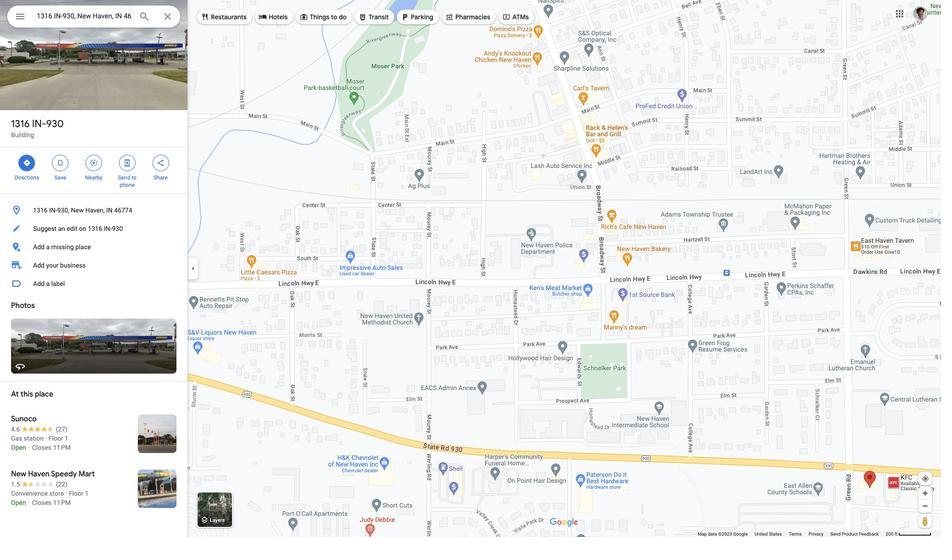 Task type: vqa. For each thing, say whether or not it's contained in the screenshot.
search field
no



Task type: describe. For each thing, give the bounding box(es) containing it.
1316 in-930 building
[[11, 118, 64, 139]]

photos
[[11, 301, 35, 311]]

save
[[54, 175, 66, 181]]


[[56, 158, 64, 168]]

map data ©2023 google
[[698, 532, 748, 537]]

floor for sunoco
[[48, 435, 63, 443]]

in- for 930,
[[49, 207, 57, 214]]

1316 in-930 main content
[[0, 0, 187, 538]]

nearby
[[85, 175, 102, 181]]

none field inside '1316 in-930, new haven, in 46774' "field"
[[37, 11, 131, 22]]

footer inside 'google maps' element
[[698, 532, 886, 538]]

pharmacies
[[455, 13, 490, 21]]

directions
[[14, 175, 39, 181]]

united
[[755, 532, 768, 537]]

data
[[708, 532, 717, 537]]


[[401, 12, 409, 22]]


[[502, 12, 511, 22]]

parking
[[411, 13, 433, 21]]

google maps element
[[0, 0, 941, 538]]

open for new haven speedy mart
[[11, 500, 26, 507]]

add for add a label
[[33, 280, 45, 288]]

gas
[[11, 435, 22, 443]]

floor for new haven speedy mart
[[69, 490, 83, 498]]

1.5 stars 22 reviews image
[[11, 480, 67, 489]]

transit
[[369, 13, 389, 21]]

a for missing
[[46, 244, 50, 251]]


[[259, 12, 267, 22]]

⋅ for sunoco
[[28, 444, 30, 452]]

1 vertical spatial place
[[35, 390, 53, 399]]

gas station · floor 1 open ⋅ closes 11 pm
[[11, 435, 71, 452]]

on
[[79, 225, 86, 233]]

(27)
[[56, 426, 67, 433]]

this
[[20, 390, 33, 399]]

200
[[886, 532, 893, 537]]

930 inside 1316 in-930 building
[[46, 118, 64, 131]]

show street view coverage image
[[919, 515, 932, 528]]

collapse side panel image
[[188, 264, 198, 274]]

1316 IN-930, New Haven, IN 46774 field
[[7, 6, 180, 28]]

to inside send to phone
[[132, 175, 136, 181]]

200 ft button
[[886, 532, 931, 537]]

 things to do
[[300, 12, 347, 22]]

 search field
[[7, 6, 180, 29]]

2 horizontal spatial 1316
[[88, 225, 102, 233]]

at this place
[[11, 390, 53, 399]]

google
[[733, 532, 748, 537]]

edit
[[67, 225, 77, 233]]

send for send product feedback
[[830, 532, 841, 537]]

add a missing place button
[[0, 238, 187, 256]]

label
[[51, 280, 65, 288]]

phone
[[120, 182, 135, 188]]

place inside button
[[75, 244, 91, 251]]

things
[[310, 13, 330, 21]]

station
[[24, 435, 44, 443]]

an
[[58, 225, 65, 233]]

terms button
[[789, 532, 802, 538]]

 hotels
[[259, 12, 288, 22]]

restaurants
[[211, 13, 247, 21]]

4.6 stars 27 reviews image
[[11, 425, 67, 434]]

add for add a missing place
[[33, 244, 45, 251]]

terms
[[789, 532, 802, 537]]

actions for 1316 in-930 region
[[0, 148, 187, 193]]

share
[[154, 175, 168, 181]]

mart
[[79, 470, 95, 479]]

add your business
[[33, 262, 86, 269]]


[[157, 158, 165, 168]]

states
[[769, 532, 782, 537]]

send for send to phone
[[118, 175, 130, 181]]

google account: tariq douglas  
(tariq.douglas@adept.ai) image
[[913, 6, 928, 21]]

add your business link
[[0, 256, 187, 275]]

suggest
[[33, 225, 57, 233]]

 restaurants
[[201, 12, 247, 22]]

zoom out image
[[922, 503, 929, 510]]

· for sunoco
[[45, 435, 47, 443]]


[[201, 12, 209, 22]]

suggest an edit on 1316 in-930 button
[[0, 220, 187, 238]]

store
[[49, 490, 64, 498]]

 pharmacies
[[445, 12, 490, 22]]

1316 for 930
[[11, 118, 30, 131]]

feedback
[[859, 532, 879, 537]]

1316 in-930, new haven, in 46774
[[33, 207, 132, 214]]

privacy button
[[809, 532, 824, 538]]



Task type: locate. For each thing, give the bounding box(es) containing it.
1 vertical spatial add
[[33, 262, 45, 269]]

·
[[45, 435, 47, 443], [66, 490, 67, 498]]

1 horizontal spatial 930
[[112, 225, 123, 233]]

1 vertical spatial closes
[[32, 500, 52, 507]]

1 down mart
[[85, 490, 89, 498]]

convenience store · floor 1 open ⋅ closes 11 pm
[[11, 490, 89, 507]]

4.6
[[11, 426, 20, 433]]

0 vertical spatial open
[[11, 444, 26, 452]]


[[123, 158, 131, 168]]

1316 for 930,
[[33, 207, 48, 214]]

0 vertical spatial a
[[46, 244, 50, 251]]

send product feedback button
[[830, 532, 879, 538]]

0 vertical spatial new
[[71, 207, 84, 214]]

floor inside gas station · floor 1 open ⋅ closes 11 pm
[[48, 435, 63, 443]]

floor inside convenience store · floor 1 open ⋅ closes 11 pm
[[69, 490, 83, 498]]

add
[[33, 244, 45, 251], [33, 262, 45, 269], [33, 280, 45, 288]]

in- up building at the top left
[[32, 118, 46, 131]]

1 vertical spatial new
[[11, 470, 26, 479]]

footer
[[698, 532, 886, 538]]

0 vertical spatial send
[[118, 175, 130, 181]]

send inside button
[[830, 532, 841, 537]]

footer containing map data ©2023 google
[[698, 532, 886, 538]]

2 open from the top
[[11, 500, 26, 507]]

0 horizontal spatial 930
[[46, 118, 64, 131]]

map
[[698, 532, 707, 537]]

place right this
[[35, 390, 53, 399]]

⋅ down the convenience
[[28, 500, 30, 507]]

send inside send to phone
[[118, 175, 130, 181]]

add for add your business
[[33, 262, 45, 269]]

0 vertical spatial closes
[[32, 444, 52, 452]]

1 horizontal spatial in-
[[49, 207, 57, 214]]

in- up suggest
[[49, 207, 57, 214]]

2 add from the top
[[33, 262, 45, 269]]

layers
[[210, 518, 225, 524]]

0 horizontal spatial new
[[11, 470, 26, 479]]

11 pm for new haven speedy mart
[[53, 500, 71, 507]]

1316 up building at the top left
[[11, 118, 30, 131]]

a for label
[[46, 280, 50, 288]]

930 down 46774
[[112, 225, 123, 233]]

place
[[75, 244, 91, 251], [35, 390, 53, 399]]

· inside convenience store · floor 1 open ⋅ closes 11 pm
[[66, 490, 67, 498]]

⋅ inside convenience store · floor 1 open ⋅ closes 11 pm
[[28, 500, 30, 507]]


[[15, 10, 26, 23]]

0 vertical spatial add
[[33, 244, 45, 251]]


[[90, 158, 98, 168]]

to left the do
[[331, 13, 337, 21]]

add left label
[[33, 280, 45, 288]]

46774
[[114, 207, 132, 214]]

1 vertical spatial open
[[11, 500, 26, 507]]

closes down the convenience
[[32, 500, 52, 507]]

2 vertical spatial in-
[[104, 225, 112, 233]]

zoom in image
[[922, 490, 929, 497]]

send left "product"
[[830, 532, 841, 537]]

1 11 pm from the top
[[53, 444, 71, 452]]

1 vertical spatial a
[[46, 280, 50, 288]]

1 horizontal spatial floor
[[69, 490, 83, 498]]

1316 right on
[[88, 225, 102, 233]]

2 vertical spatial 1316
[[88, 225, 102, 233]]

 parking
[[401, 12, 433, 22]]

1 down (27)
[[65, 435, 68, 443]]

930 inside suggest an edit on 1316 in-930 button
[[112, 225, 123, 233]]

930,
[[57, 207, 69, 214]]

 button
[[7, 6, 33, 29]]

1 vertical spatial in-
[[49, 207, 57, 214]]

1.5
[[11, 481, 20, 488]]

at
[[11, 390, 19, 399]]

1316
[[11, 118, 30, 131], [33, 207, 48, 214], [88, 225, 102, 233]]

haven,
[[85, 207, 105, 214]]

open inside convenience store · floor 1 open ⋅ closes 11 pm
[[11, 500, 26, 507]]

1 inside gas station · floor 1 open ⋅ closes 11 pm
[[65, 435, 68, 443]]

add left your
[[33, 262, 45, 269]]

1 inside convenience store · floor 1 open ⋅ closes 11 pm
[[85, 490, 89, 498]]

product
[[842, 532, 858, 537]]

1 vertical spatial send
[[830, 532, 841, 537]]

0 horizontal spatial to
[[132, 175, 136, 181]]

new inside 1316 in-930, new haven, in 46774 button
[[71, 207, 84, 214]]

1 vertical spatial ⋅
[[28, 500, 30, 507]]

convenience
[[11, 490, 48, 498]]

1 horizontal spatial place
[[75, 244, 91, 251]]

11 pm
[[53, 444, 71, 452], [53, 500, 71, 507]]

1 a from the top
[[46, 244, 50, 251]]

· for new haven speedy mart
[[66, 490, 67, 498]]

(22)
[[56, 481, 67, 488]]

open for sunoco
[[11, 444, 26, 452]]

None field
[[37, 11, 131, 22]]

0 vertical spatial 11 pm
[[53, 444, 71, 452]]

in- down in
[[104, 225, 112, 233]]

0 vertical spatial 930
[[46, 118, 64, 131]]

new right the 930,
[[71, 207, 84, 214]]

1 vertical spatial 11 pm
[[53, 500, 71, 507]]

atms
[[512, 13, 529, 21]]

privacy
[[809, 532, 824, 537]]

2 ⋅ from the top
[[28, 500, 30, 507]]

closes down station
[[32, 444, 52, 452]]

1 closes from the top
[[32, 444, 52, 452]]

in- inside 1316 in-930 building
[[32, 118, 46, 131]]

0 horizontal spatial send
[[118, 175, 130, 181]]

in-
[[32, 118, 46, 131], [49, 207, 57, 214], [104, 225, 112, 233]]

2 closes from the top
[[32, 500, 52, 507]]


[[300, 12, 308, 22]]

0 horizontal spatial 1
[[65, 435, 68, 443]]

1316 inside 1316 in-930 building
[[11, 118, 30, 131]]

new up 1.5
[[11, 470, 26, 479]]

business
[[60, 262, 86, 269]]

1 horizontal spatial 1316
[[33, 207, 48, 214]]

speedy
[[51, 470, 77, 479]]

a
[[46, 244, 50, 251], [46, 280, 50, 288]]

do
[[339, 13, 347, 21]]

open down the convenience
[[11, 500, 26, 507]]

200 ft
[[886, 532, 898, 537]]

1
[[65, 435, 68, 443], [85, 490, 89, 498]]

0 vertical spatial to
[[331, 13, 337, 21]]

0 vertical spatial ⋅
[[28, 444, 30, 452]]

1 vertical spatial ·
[[66, 490, 67, 498]]

in- for 930
[[32, 118, 46, 131]]

0 horizontal spatial 1316
[[11, 118, 30, 131]]

· right store
[[66, 490, 67, 498]]

send to phone
[[118, 175, 136, 188]]

hotels
[[269, 13, 288, 21]]

united states
[[755, 532, 782, 537]]

open inside gas station · floor 1 open ⋅ closes 11 pm
[[11, 444, 26, 452]]

0 vertical spatial 1316
[[11, 118, 30, 131]]

send
[[118, 175, 130, 181], [830, 532, 841, 537]]

ft
[[895, 532, 898, 537]]

0 horizontal spatial in-
[[32, 118, 46, 131]]

1 open from the top
[[11, 444, 26, 452]]

1 ⋅ from the top
[[28, 444, 30, 452]]

· inside gas station · floor 1 open ⋅ closes 11 pm
[[45, 435, 47, 443]]

place down on
[[75, 244, 91, 251]]

1 horizontal spatial to
[[331, 13, 337, 21]]


[[445, 12, 454, 22]]

11 pm inside gas station · floor 1 open ⋅ closes 11 pm
[[53, 444, 71, 452]]

floor right store
[[69, 490, 83, 498]]

⋅ down station
[[28, 444, 30, 452]]

new
[[71, 207, 84, 214], [11, 470, 26, 479]]

1 horizontal spatial ·
[[66, 490, 67, 498]]

2 a from the top
[[46, 280, 50, 288]]

a left label
[[46, 280, 50, 288]]

open
[[11, 444, 26, 452], [11, 500, 26, 507]]

your
[[46, 262, 59, 269]]

1 for new haven speedy mart
[[85, 490, 89, 498]]


[[359, 12, 367, 22]]

closes inside convenience store · floor 1 open ⋅ closes 11 pm
[[32, 500, 52, 507]]

closes for sunoco
[[32, 444, 52, 452]]

1 horizontal spatial send
[[830, 532, 841, 537]]

2 vertical spatial add
[[33, 280, 45, 288]]

open down gas
[[11, 444, 26, 452]]

0 vertical spatial in-
[[32, 118, 46, 131]]

0 horizontal spatial ·
[[45, 435, 47, 443]]

 transit
[[359, 12, 389, 22]]

send up phone
[[118, 175, 130, 181]]

· down 4.6 stars 27 reviews image
[[45, 435, 47, 443]]

0 vertical spatial floor
[[48, 435, 63, 443]]

1316 up suggest
[[33, 207, 48, 214]]

1 horizontal spatial new
[[71, 207, 84, 214]]

closes
[[32, 444, 52, 452], [32, 500, 52, 507]]

floor down (27)
[[48, 435, 63, 443]]

⋅ for new haven speedy mart
[[28, 500, 30, 507]]

11 pm inside convenience store · floor 1 open ⋅ closes 11 pm
[[53, 500, 71, 507]]

⋅ inside gas station · floor 1 open ⋅ closes 11 pm
[[28, 444, 30, 452]]

11 pm down (27)
[[53, 444, 71, 452]]

new haven speedy mart
[[11, 470, 95, 479]]

3 add from the top
[[33, 280, 45, 288]]

closes for new haven speedy mart
[[32, 500, 52, 507]]

11 pm down store
[[53, 500, 71, 507]]

sunoco
[[11, 415, 37, 424]]

1 for sunoco
[[65, 435, 68, 443]]

united states button
[[755, 532, 782, 538]]

930 up 
[[46, 118, 64, 131]]

1 horizontal spatial 1
[[85, 490, 89, 498]]

building
[[11, 131, 34, 139]]

0 horizontal spatial place
[[35, 390, 53, 399]]

1316 in-930, new haven, in 46774 button
[[0, 201, 187, 220]]

closes inside gas station · floor 1 open ⋅ closes 11 pm
[[32, 444, 52, 452]]


[[23, 158, 31, 168]]

floor
[[48, 435, 63, 443], [69, 490, 83, 498]]

missing
[[51, 244, 74, 251]]

to inside  things to do
[[331, 13, 337, 21]]

1 vertical spatial to
[[132, 175, 136, 181]]

0 vertical spatial place
[[75, 244, 91, 251]]

0 horizontal spatial floor
[[48, 435, 63, 443]]

haven
[[28, 470, 50, 479]]

 atms
[[502, 12, 529, 22]]

2 11 pm from the top
[[53, 500, 71, 507]]

1 vertical spatial floor
[[69, 490, 83, 498]]

11 pm for sunoco
[[53, 444, 71, 452]]

add a label button
[[0, 275, 187, 293]]

to up phone
[[132, 175, 136, 181]]

1 vertical spatial 1316
[[33, 207, 48, 214]]

add down suggest
[[33, 244, 45, 251]]

1 add from the top
[[33, 244, 45, 251]]

0 vertical spatial 1
[[65, 435, 68, 443]]

1 vertical spatial 1
[[85, 490, 89, 498]]

add a label
[[33, 280, 65, 288]]

suggest an edit on 1316 in-930
[[33, 225, 123, 233]]

in
[[106, 207, 113, 214]]

1 vertical spatial 930
[[112, 225, 123, 233]]

2 horizontal spatial in-
[[104, 225, 112, 233]]

send product feedback
[[830, 532, 879, 537]]

⋅
[[28, 444, 30, 452], [28, 500, 30, 507]]

add a missing place
[[33, 244, 91, 251]]

show your location image
[[921, 475, 930, 483]]

0 vertical spatial ·
[[45, 435, 47, 443]]

©2023
[[718, 532, 732, 537]]

a left the missing at the left of page
[[46, 244, 50, 251]]



